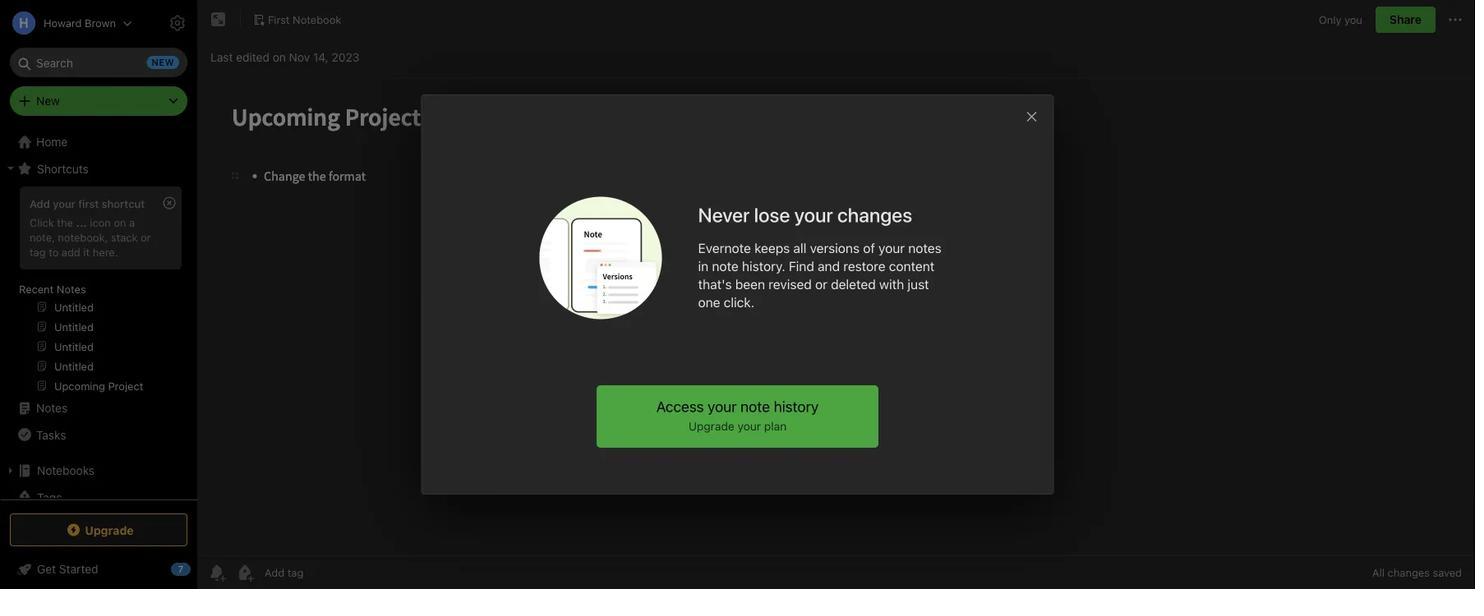 Task type: describe. For each thing, give the bounding box(es) containing it.
stack
[[111, 231, 138, 243]]

history.
[[742, 259, 786, 274]]

first
[[268, 13, 290, 26]]

upgrade inside upgrade popup button
[[85, 523, 134, 537]]

never lose your changes
[[698, 203, 913, 226]]

here.
[[93, 246, 118, 258]]

keeps
[[755, 240, 790, 256]]

notes link
[[0, 395, 190, 422]]

note,
[[30, 231, 55, 243]]

1 vertical spatial notes
[[36, 402, 68, 415]]

only you
[[1319, 13, 1363, 26]]

shortcut
[[102, 197, 145, 210]]

your inside group
[[53, 197, 75, 210]]

your up all
[[795, 203, 833, 226]]

all
[[1373, 567, 1385, 579]]

plan
[[764, 420, 787, 433]]

on inside icon on a note, notebook, stack or tag to add it here.
[[114, 216, 126, 228]]

only
[[1319, 13, 1342, 26]]

notebooks link
[[0, 458, 190, 484]]

last edited on nov 14, 2023
[[210, 51, 360, 64]]

that's
[[698, 277, 732, 292]]

last
[[210, 51, 233, 64]]

in
[[698, 259, 709, 274]]

add your first shortcut
[[30, 197, 145, 210]]

add
[[30, 197, 50, 210]]

never
[[698, 203, 750, 226]]

on inside note window element
[[273, 51, 286, 64]]

group inside tree
[[0, 182, 190, 402]]

first
[[78, 197, 99, 210]]

0 horizontal spatial changes
[[838, 203, 913, 226]]

notebook
[[293, 13, 341, 26]]

icon
[[90, 216, 111, 228]]

changes inside note window element
[[1388, 567, 1430, 579]]

upgrade button
[[10, 514, 187, 547]]

shortcuts
[[37, 162, 89, 175]]

settings image
[[168, 13, 187, 33]]

to
[[49, 246, 59, 258]]

tags
[[37, 491, 62, 504]]

tree containing home
[[0, 129, 197, 573]]

add
[[62, 246, 80, 258]]

just
[[908, 277, 929, 292]]

been
[[736, 277, 765, 292]]

with
[[880, 277, 905, 292]]

lose
[[754, 203, 790, 226]]

tag
[[30, 246, 46, 258]]

...
[[76, 216, 87, 228]]

versions
[[810, 240, 860, 256]]

upgrade inside the access your note history upgrade your plan
[[689, 420, 735, 433]]

first notebook button
[[247, 8, 347, 31]]

your left plan
[[738, 420, 761, 433]]

your inside evernote keeps all versions of your notes in note history. find and restore content that's been revised or deleted with just one click.
[[879, 240, 905, 256]]

Search text field
[[21, 48, 176, 77]]

expand note image
[[209, 10, 229, 30]]

evernote
[[698, 240, 751, 256]]

tasks button
[[0, 422, 190, 448]]

the
[[57, 216, 73, 228]]



Task type: vqa. For each thing, say whether or not it's contained in the screenshot.
CHANGES
yes



Task type: locate. For each thing, give the bounding box(es) containing it.
and
[[818, 259, 840, 274]]

1 horizontal spatial upgrade
[[689, 420, 735, 433]]

0 vertical spatial note
[[712, 259, 739, 274]]

access
[[657, 398, 704, 416]]

1 vertical spatial or
[[816, 277, 828, 292]]

restore
[[844, 259, 886, 274]]

0 horizontal spatial note
[[712, 259, 739, 274]]

share button
[[1376, 7, 1436, 33]]

nov
[[289, 51, 310, 64]]

evernote keeps all versions of your notes in note history. find and restore content that's been revised or deleted with just one click.
[[698, 240, 942, 310]]

note inside evernote keeps all versions of your notes in note history. find and restore content that's been revised or deleted with just one click.
[[712, 259, 739, 274]]

expand notebooks image
[[4, 464, 17, 478]]

0 vertical spatial changes
[[838, 203, 913, 226]]

access your note history upgrade your plan
[[657, 398, 819, 433]]

new
[[36, 94, 60, 108]]

your
[[53, 197, 75, 210], [795, 203, 833, 226], [879, 240, 905, 256], [708, 398, 737, 416], [738, 420, 761, 433]]

all changes saved
[[1373, 567, 1463, 579]]

a
[[129, 216, 135, 228]]

your right access
[[708, 398, 737, 416]]

or inside evernote keeps all versions of your notes in note history. find and restore content that's been revised or deleted with just one click.
[[816, 277, 828, 292]]

on left nov
[[273, 51, 286, 64]]

recent notes
[[19, 283, 86, 295]]

or
[[141, 231, 151, 243], [816, 277, 828, 292]]

note inside the access your note history upgrade your plan
[[741, 398, 770, 416]]

or down and at top right
[[816, 277, 828, 292]]

find
[[789, 259, 815, 274]]

1 horizontal spatial or
[[816, 277, 828, 292]]

or right stack
[[141, 231, 151, 243]]

notes right recent
[[57, 283, 86, 295]]

home link
[[0, 129, 197, 155]]

shortcuts button
[[0, 155, 190, 182]]

1 horizontal spatial changes
[[1388, 567, 1430, 579]]

0 vertical spatial notes
[[57, 283, 86, 295]]

upgrade down "tags" button
[[85, 523, 134, 537]]

changes up 'of'
[[838, 203, 913, 226]]

notebook,
[[58, 231, 108, 243]]

notes
[[57, 283, 86, 295], [36, 402, 68, 415]]

note window element
[[197, 0, 1476, 589]]

one
[[698, 295, 721, 310]]

deleted
[[831, 277, 876, 292]]

your up the
[[53, 197, 75, 210]]

1 horizontal spatial note
[[741, 398, 770, 416]]

note up plan
[[741, 398, 770, 416]]

click
[[30, 216, 54, 228]]

notes
[[909, 240, 942, 256]]

0 vertical spatial upgrade
[[689, 420, 735, 433]]

changes right all
[[1388, 567, 1430, 579]]

Note Editor text field
[[197, 79, 1476, 556]]

tags button
[[0, 484, 190, 511]]

revised
[[769, 277, 812, 292]]

content
[[889, 259, 935, 274]]

None search field
[[21, 48, 176, 77]]

0 horizontal spatial upgrade
[[85, 523, 134, 537]]

upgrade
[[689, 420, 735, 433], [85, 523, 134, 537]]

you
[[1345, 13, 1363, 26]]

or inside icon on a note, notebook, stack or tag to add it here.
[[141, 231, 151, 243]]

edited
[[236, 51, 270, 64]]

history
[[774, 398, 819, 416]]

all
[[794, 240, 807, 256]]

tree
[[0, 129, 197, 573]]

group
[[0, 182, 190, 402]]

1 vertical spatial note
[[741, 398, 770, 416]]

new button
[[10, 86, 187, 116]]

2023
[[332, 51, 360, 64]]

your right 'of'
[[879, 240, 905, 256]]

home
[[36, 135, 68, 149]]

0 vertical spatial on
[[273, 51, 286, 64]]

1 vertical spatial changes
[[1388, 567, 1430, 579]]

share
[[1390, 13, 1422, 26]]

click.
[[724, 295, 755, 310]]

click the ...
[[30, 216, 87, 228]]

0 vertical spatial or
[[141, 231, 151, 243]]

notes up the tasks
[[36, 402, 68, 415]]

add a reminder image
[[207, 563, 227, 583]]

tasks
[[36, 428, 66, 442]]

on
[[273, 51, 286, 64], [114, 216, 126, 228]]

14,
[[313, 51, 329, 64]]

add tag image
[[235, 563, 255, 583]]

1 vertical spatial upgrade
[[85, 523, 134, 537]]

recent
[[19, 283, 54, 295]]

of
[[863, 240, 875, 256]]

note down evernote
[[712, 259, 739, 274]]

group containing add your first shortcut
[[0, 182, 190, 402]]

note
[[712, 259, 739, 274], [741, 398, 770, 416]]

it
[[83, 246, 90, 258]]

1 vertical spatial on
[[114, 216, 126, 228]]

icon on a note, notebook, stack or tag to add it here.
[[30, 216, 151, 258]]

upgrade down access
[[689, 420, 735, 433]]

notebooks
[[37, 464, 95, 478]]

0 horizontal spatial on
[[114, 216, 126, 228]]

first notebook
[[268, 13, 341, 26]]

0 horizontal spatial or
[[141, 231, 151, 243]]

1 horizontal spatial on
[[273, 51, 286, 64]]

saved
[[1433, 567, 1463, 579]]

changes
[[838, 203, 913, 226], [1388, 567, 1430, 579]]

notes inside group
[[57, 283, 86, 295]]

on left a
[[114, 216, 126, 228]]



